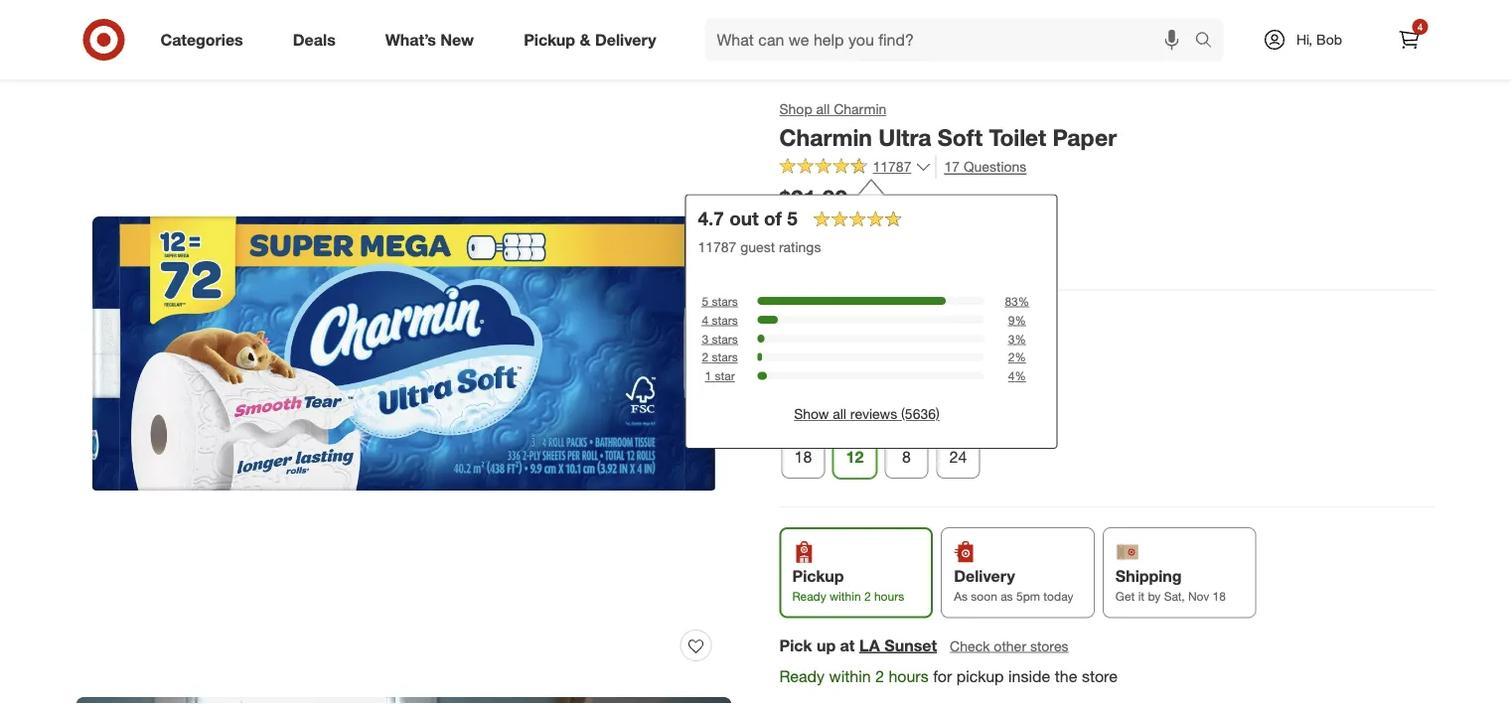Task type: locate. For each thing, give the bounding box(es) containing it.
delivery
[[595, 30, 656, 49], [954, 567, 1015, 586]]

up
[[817, 636, 836, 655]]

1 vertical spatial 11787
[[698, 238, 737, 255]]

4 right bob at the right of the page
[[1418, 20, 1423, 33]]

0 vertical spatial 4
[[1418, 20, 1423, 33]]

3 up the 2 stars at left
[[702, 331, 709, 346]]

2 vertical spatial 4
[[1008, 369, 1015, 384]]

for
[[875, 247, 891, 264], [933, 667, 952, 686]]

hi,
[[1297, 31, 1313, 48]]

as
[[954, 589, 968, 604]]

all
[[816, 100, 830, 118], [833, 406, 847, 423]]

pickup for ready
[[793, 567, 844, 586]]

1 horizontal spatial for
[[933, 667, 952, 686]]

24
[[950, 447, 967, 467]]

pickup left &
[[524, 30, 575, 49]]

% up 9 %
[[1018, 294, 1030, 309]]

% up the 2 %
[[1015, 331, 1026, 346]]

1 horizontal spatial size
[[918, 313, 944, 331]]

mega up 'show all reviews (5636)'
[[844, 357, 886, 376]]

1 horizontal spatial 4
[[1008, 369, 1015, 384]]

3 down 9
[[1008, 331, 1015, 346]]

1 3 from the left
[[702, 331, 709, 346]]

within inside "pickup ready within 2 hours"
[[830, 589, 861, 604]]

0 vertical spatial at
[[780, 218, 791, 235]]

1 horizontal spatial sunset
[[885, 636, 937, 655]]

4.7
[[698, 207, 724, 230]]

17 questions link
[[936, 156, 1027, 178]]

12 right show
[[831, 402, 849, 422]]

5 right of
[[787, 207, 798, 230]]

stars up star
[[712, 350, 738, 365]]

2 stars from the top
[[712, 312, 738, 327]]

0 vertical spatial pickup
[[524, 30, 575, 49]]

charmin ultra soft toilet paper, 1 of 13 image
[[76, 26, 732, 682]]

4 for 4 %
[[1008, 369, 1015, 384]]

2 up pick up at la sunset
[[864, 589, 871, 604]]

1 vertical spatial sunset
[[885, 636, 937, 655]]

1 group from the top
[[778, 310, 1436, 397]]

5 up "4 stars"
[[702, 294, 709, 309]]

by
[[1148, 589, 1161, 604]]

% for 9
[[1015, 312, 1026, 327]]

other
[[994, 637, 1027, 655]]

1 horizontal spatial 5
[[787, 207, 798, 230]]

0 horizontal spatial la
[[795, 218, 813, 235]]

1 vertical spatial group
[[778, 401, 1436, 487]]

1 horizontal spatial 18
[[1213, 589, 1226, 604]]

see 2 deals for this item
[[798, 247, 948, 264]]

charmin up ultra
[[834, 100, 887, 118]]

ready inside "pickup ready within 2 hours"
[[793, 589, 827, 604]]

0 vertical spatial 18
[[795, 447, 812, 467]]

0 vertical spatial 5
[[787, 207, 798, 230]]

(5636)
[[901, 406, 940, 423]]

0 horizontal spatial 5
[[702, 294, 709, 309]]

item
[[921, 247, 948, 264]]

%
[[1018, 294, 1030, 309], [1015, 312, 1026, 327], [1015, 331, 1026, 346], [1015, 350, 1026, 365], [1015, 369, 1026, 384]]

hours
[[874, 589, 904, 604], [889, 667, 929, 686]]

group
[[778, 310, 1436, 397], [778, 401, 1436, 487]]

0 vertical spatial delivery
[[595, 30, 656, 49]]

stars up the 2 stars at left
[[712, 331, 738, 346]]

stars down 5 stars at left
[[712, 312, 738, 327]]

0 horizontal spatial sunset
[[816, 218, 860, 235]]

size left chart
[[918, 313, 944, 331]]

delivery up soon
[[954, 567, 1015, 586]]

11787 down ultra
[[873, 158, 912, 176]]

count 12
[[780, 402, 849, 422]]

for left this
[[875, 247, 891, 264]]

1 horizontal spatial at
[[840, 636, 855, 655]]

0 vertical spatial la
[[795, 218, 813, 235]]

1 horizontal spatial 11787
[[873, 158, 912, 176]]

0 horizontal spatial 11787
[[698, 238, 737, 255]]

la
[[795, 218, 813, 235], [860, 636, 880, 655]]

nov
[[1188, 589, 1210, 604]]

11787 guest ratings
[[698, 238, 821, 255]]

all for charmin
[[816, 100, 830, 118]]

1 vertical spatial delivery
[[954, 567, 1015, 586]]

2 inside see 2 deals for this item link
[[826, 247, 834, 264]]

mega down size chart button
[[920, 357, 960, 376]]

mega left size chart button
[[867, 312, 909, 331]]

% up 3 %
[[1015, 312, 1026, 327]]

sunset
[[816, 218, 860, 235], [885, 636, 937, 655]]

8
[[902, 447, 911, 467]]

3 %
[[1008, 331, 1026, 346]]

stars up "4 stars"
[[712, 294, 738, 309]]

% up '4 %'
[[1015, 350, 1026, 365]]

ready
[[793, 589, 827, 604], [780, 667, 825, 686]]

within
[[830, 589, 861, 604], [829, 667, 871, 686]]

1 stars from the top
[[712, 294, 738, 309]]

24 link
[[937, 435, 980, 479]]

3 stars from the top
[[712, 331, 738, 346]]

ready up pick
[[793, 589, 827, 604]]

1 vertical spatial all
[[833, 406, 847, 423]]

within down pick up at la sunset
[[829, 667, 871, 686]]

as
[[1001, 589, 1013, 604]]

9
[[1008, 312, 1015, 327]]

4
[[1418, 20, 1423, 33], [702, 312, 709, 327], [1008, 369, 1015, 384]]

0 vertical spatial group
[[778, 310, 1436, 397]]

4 down the 2 %
[[1008, 369, 1015, 384]]

all inside the shop all charmin charmin ultra soft toilet paper
[[816, 100, 830, 118]]

hours up the la sunset button
[[874, 589, 904, 604]]

1 star
[[705, 369, 735, 384]]

see
[[798, 247, 822, 264]]

delivery right &
[[595, 30, 656, 49]]

1 vertical spatial 12
[[846, 447, 864, 467]]

18 down show
[[795, 447, 812, 467]]

2 3 from the left
[[1008, 331, 1015, 346]]

1 vertical spatial 18
[[1213, 589, 1226, 604]]

2 down the la sunset button
[[876, 667, 884, 686]]

0 vertical spatial super
[[817, 312, 863, 331]]

0 vertical spatial all
[[816, 100, 830, 118]]

hours inside "pickup ready within 2 hours"
[[874, 589, 904, 604]]

all inside "show all reviews (5636)" button
[[833, 406, 847, 423]]

group containing count
[[778, 401, 1436, 487]]

1 horizontal spatial 3
[[1008, 331, 1015, 346]]

at up ratings
[[780, 218, 791, 235]]

charmin down shop
[[780, 123, 873, 151]]

what's
[[385, 30, 436, 49]]

reviews
[[851, 406, 898, 423]]

shop all charmin charmin ultra soft toilet paper
[[780, 100, 1117, 151]]

ready down pick
[[780, 667, 825, 686]]

the
[[1055, 667, 1078, 686]]

% for 3
[[1015, 331, 1026, 346]]

1 vertical spatial pickup
[[793, 567, 844, 586]]

0 vertical spatial within
[[830, 589, 861, 604]]

0 vertical spatial 11787
[[873, 158, 912, 176]]

super up super mega
[[817, 312, 863, 331]]

What can we help you find? suggestions appear below search field
[[705, 18, 1200, 62]]

check other stores
[[950, 637, 1069, 655]]

3 for 3 stars
[[702, 331, 709, 346]]

sunset up deals
[[816, 218, 860, 235]]

% for 2
[[1015, 350, 1026, 365]]

1 vertical spatial super
[[795, 357, 840, 376]]

18 right nov
[[1213, 589, 1226, 604]]

1 vertical spatial at
[[840, 636, 855, 655]]

1 horizontal spatial pickup
[[793, 567, 844, 586]]

1 horizontal spatial all
[[833, 406, 847, 423]]

4 down 5 stars at left
[[702, 312, 709, 327]]

1 vertical spatial la
[[860, 636, 880, 655]]

see 2 deals for this item link
[[780, 242, 1436, 270]]

11787
[[873, 158, 912, 176], [698, 238, 737, 255]]

super
[[817, 312, 863, 331], [795, 357, 840, 376]]

12
[[831, 402, 849, 422], [846, 447, 864, 467]]

17 questions
[[945, 158, 1027, 176]]

within up pick up at la sunset
[[830, 589, 861, 604]]

pickup up up
[[793, 567, 844, 586]]

show
[[794, 406, 829, 423]]

sunset up ready within 2 hours for pickup inside the store on the bottom right
[[885, 636, 937, 655]]

search
[[1186, 32, 1234, 51]]

2 horizontal spatial 4
[[1418, 20, 1423, 33]]

for left pickup
[[933, 667, 952, 686]]

inside
[[1009, 667, 1051, 686]]

4 stars from the top
[[712, 350, 738, 365]]

mega inside super mega link
[[844, 357, 886, 376]]

super up count 12
[[795, 357, 840, 376]]

1 vertical spatial 4
[[702, 312, 709, 327]]

4 for 4
[[1418, 20, 1423, 33]]

categories link
[[144, 18, 268, 62]]

0 vertical spatial hours
[[874, 589, 904, 604]]

at right up
[[840, 636, 855, 655]]

2
[[826, 247, 834, 264], [702, 350, 709, 365], [1008, 350, 1015, 365], [864, 589, 871, 604], [876, 667, 884, 686]]

12 down "show all reviews (5636)" button
[[846, 447, 864, 467]]

2 group from the top
[[778, 401, 1436, 487]]

hi, bob
[[1297, 31, 1343, 48]]

4.7 out of 5
[[698, 207, 798, 230]]

12 link
[[833, 435, 877, 479]]

$21.99
[[780, 184, 848, 212]]

0 horizontal spatial all
[[816, 100, 830, 118]]

0 horizontal spatial at
[[780, 218, 791, 235]]

at
[[780, 218, 791, 235], [840, 636, 855, 655]]

0 horizontal spatial 3
[[702, 331, 709, 346]]

all right show
[[833, 406, 847, 423]]

store
[[1082, 667, 1118, 686]]

size up super mega
[[780, 312, 809, 331]]

0 vertical spatial ready
[[793, 589, 827, 604]]

1 horizontal spatial la
[[860, 636, 880, 655]]

pickup inside "pickup ready within 2 hours"
[[793, 567, 844, 586]]

11787 down 4.7
[[698, 238, 737, 255]]

size
[[780, 312, 809, 331], [918, 313, 944, 331]]

3 for 3 %
[[1008, 331, 1015, 346]]

hours down the la sunset button
[[889, 667, 929, 686]]

2 right see
[[826, 247, 834, 264]]

% down the 2 %
[[1015, 369, 1026, 384]]

0 horizontal spatial pickup
[[524, 30, 575, 49]]

all right shop
[[816, 100, 830, 118]]

0 horizontal spatial for
[[875, 247, 891, 264]]

show all reviews (5636)
[[794, 406, 940, 423]]

0 horizontal spatial 4
[[702, 312, 709, 327]]

18
[[795, 447, 812, 467], [1213, 589, 1226, 604]]

la right up
[[860, 636, 880, 655]]

stars
[[712, 294, 738, 309], [712, 312, 738, 327], [712, 331, 738, 346], [712, 350, 738, 365]]

1 vertical spatial ready
[[780, 667, 825, 686]]

2 up '4 %'
[[1008, 350, 1015, 365]]

la up ratings
[[795, 218, 813, 235]]

categories
[[160, 30, 243, 49]]

0 horizontal spatial 18
[[795, 447, 812, 467]]

0 vertical spatial sunset
[[816, 218, 860, 235]]

size chart button
[[917, 311, 982, 333]]

1 horizontal spatial delivery
[[954, 567, 1015, 586]]



Task type: describe. For each thing, give the bounding box(es) containing it.
stars for 5 stars
[[712, 294, 738, 309]]

super mega link
[[782, 345, 899, 389]]

1 vertical spatial hours
[[889, 667, 929, 686]]

all for (5636)
[[833, 406, 847, 423]]

0 horizontal spatial size
[[780, 312, 809, 331]]

18 inside group
[[795, 447, 812, 467]]

&
[[580, 30, 591, 49]]

ultra
[[879, 123, 932, 151]]

11787 link
[[780, 156, 932, 180]]

size super mega size chart
[[780, 312, 981, 331]]

mega link
[[907, 345, 973, 389]]

18 inside shipping get it by sat, nov 18
[[1213, 589, 1226, 604]]

deals
[[837, 247, 871, 264]]

soon
[[971, 589, 998, 604]]

bob
[[1317, 31, 1343, 48]]

83
[[1005, 294, 1018, 309]]

questions
[[964, 158, 1027, 176]]

stars for 3 stars
[[712, 331, 738, 346]]

83 %
[[1005, 294, 1030, 309]]

toilet
[[989, 123, 1047, 151]]

1 vertical spatial charmin
[[780, 123, 873, 151]]

pickup & delivery link
[[507, 18, 681, 62]]

% for 4
[[1015, 369, 1026, 384]]

mega inside the 'mega' link
[[920, 357, 960, 376]]

pickup for &
[[524, 30, 575, 49]]

3 stars
[[702, 331, 738, 346]]

paper
[[1053, 123, 1117, 151]]

1
[[705, 369, 712, 384]]

super inside super mega link
[[795, 357, 840, 376]]

1 vertical spatial 5
[[702, 294, 709, 309]]

4 for 4 stars
[[702, 312, 709, 327]]

pick
[[780, 636, 812, 655]]

0 vertical spatial charmin
[[834, 100, 887, 118]]

2 up the 1
[[702, 350, 709, 365]]

size inside size super mega size chart
[[918, 313, 944, 331]]

image gallery element
[[76, 26, 732, 705]]

shipping
[[1116, 567, 1182, 586]]

of
[[764, 207, 782, 230]]

it
[[1138, 589, 1145, 604]]

new
[[441, 30, 474, 49]]

super mega
[[795, 357, 886, 376]]

0 vertical spatial for
[[875, 247, 891, 264]]

out
[[730, 207, 759, 230]]

4 %
[[1008, 369, 1026, 384]]

stars for 2 stars
[[712, 350, 738, 365]]

pick up at la sunset
[[780, 636, 937, 655]]

8 link
[[885, 435, 929, 479]]

1 vertical spatial for
[[933, 667, 952, 686]]

delivery inside the delivery as soon as 5pm today
[[954, 567, 1015, 586]]

deals
[[293, 30, 336, 49]]

sat,
[[1164, 589, 1185, 604]]

this
[[895, 247, 917, 264]]

18 link
[[782, 435, 825, 479]]

check
[[950, 637, 990, 655]]

pickup
[[957, 667, 1004, 686]]

2 %
[[1008, 350, 1026, 365]]

show all reviews (5636) button
[[794, 405, 940, 424]]

group containing size
[[778, 310, 1436, 397]]

today
[[1044, 589, 1074, 604]]

delivery as soon as 5pm today
[[954, 567, 1074, 604]]

at la sunset
[[780, 218, 860, 235]]

11787 for 11787 guest ratings
[[698, 238, 737, 255]]

guest
[[741, 238, 775, 255]]

5 stars
[[702, 294, 738, 309]]

what's new
[[385, 30, 474, 49]]

ready within 2 hours for pickup inside the store
[[780, 667, 1118, 686]]

pickup ready within 2 hours
[[793, 567, 904, 604]]

0 horizontal spatial delivery
[[595, 30, 656, 49]]

1 vertical spatial within
[[829, 667, 871, 686]]

count
[[780, 402, 823, 422]]

5pm
[[1017, 589, 1040, 604]]

chart
[[948, 313, 981, 331]]

2 inside "pickup ready within 2 hours"
[[864, 589, 871, 604]]

stars for 4 stars
[[712, 312, 738, 327]]

what's new link
[[368, 18, 499, 62]]

stores
[[1031, 637, 1069, 655]]

pickup & delivery
[[524, 30, 656, 49]]

shop
[[780, 100, 813, 118]]

0 vertical spatial 12
[[831, 402, 849, 422]]

soft
[[938, 123, 983, 151]]

search button
[[1186, 18, 1234, 66]]

star
[[715, 369, 735, 384]]

get
[[1116, 589, 1135, 604]]

la sunset button
[[860, 634, 937, 657]]

check other stores button
[[949, 635, 1070, 657]]

shipping get it by sat, nov 18
[[1116, 567, 1226, 604]]

17
[[945, 158, 960, 176]]

2 stars
[[702, 350, 738, 365]]

4 link
[[1388, 18, 1432, 62]]

11787 for 11787
[[873, 158, 912, 176]]

4 stars
[[702, 312, 738, 327]]

9 %
[[1008, 312, 1026, 327]]

% for 83
[[1018, 294, 1030, 309]]

ratings
[[779, 238, 821, 255]]



Task type: vqa. For each thing, say whether or not it's contained in the screenshot.
the left 11787
yes



